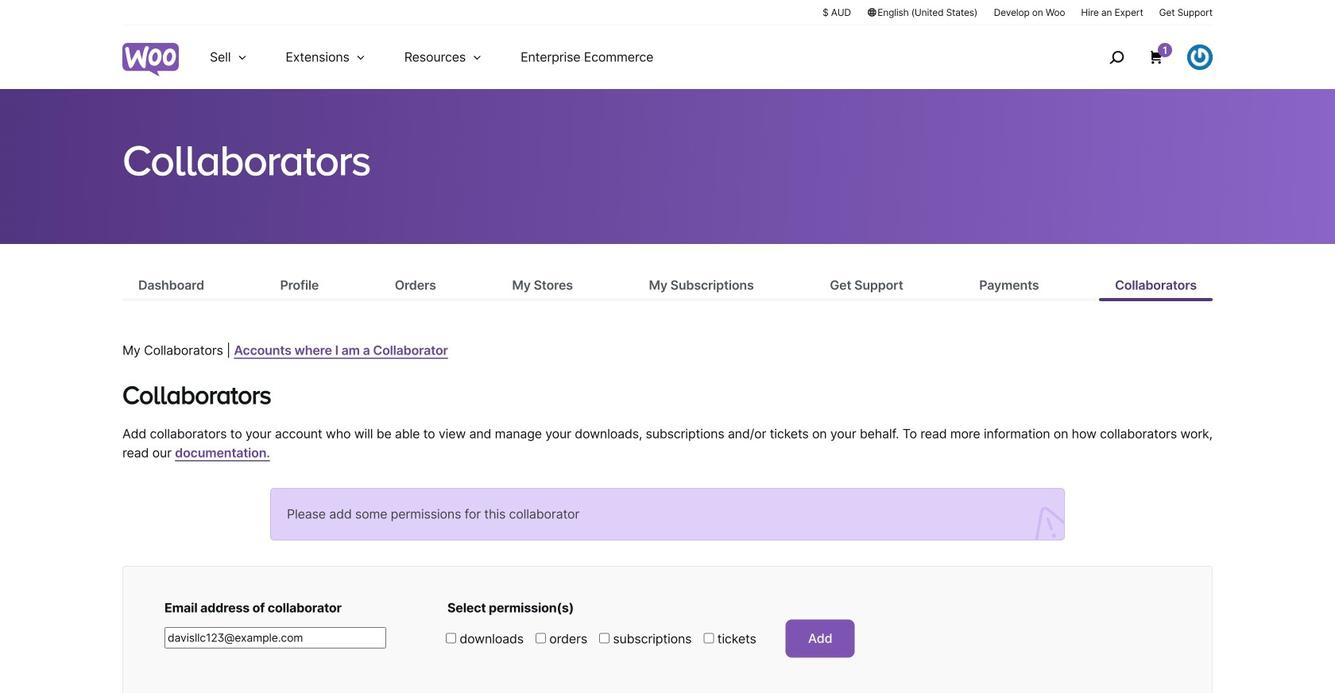 Task type: locate. For each thing, give the bounding box(es) containing it.
open account menu image
[[1188, 45, 1213, 70]]

None checkbox
[[446, 633, 456, 644], [600, 633, 610, 644], [446, 633, 456, 644], [600, 633, 610, 644]]

search image
[[1104, 45, 1130, 70]]

service navigation menu element
[[1076, 31, 1213, 83]]

None checkbox
[[536, 633, 546, 644], [704, 633, 714, 644], [536, 633, 546, 644], [704, 633, 714, 644]]



